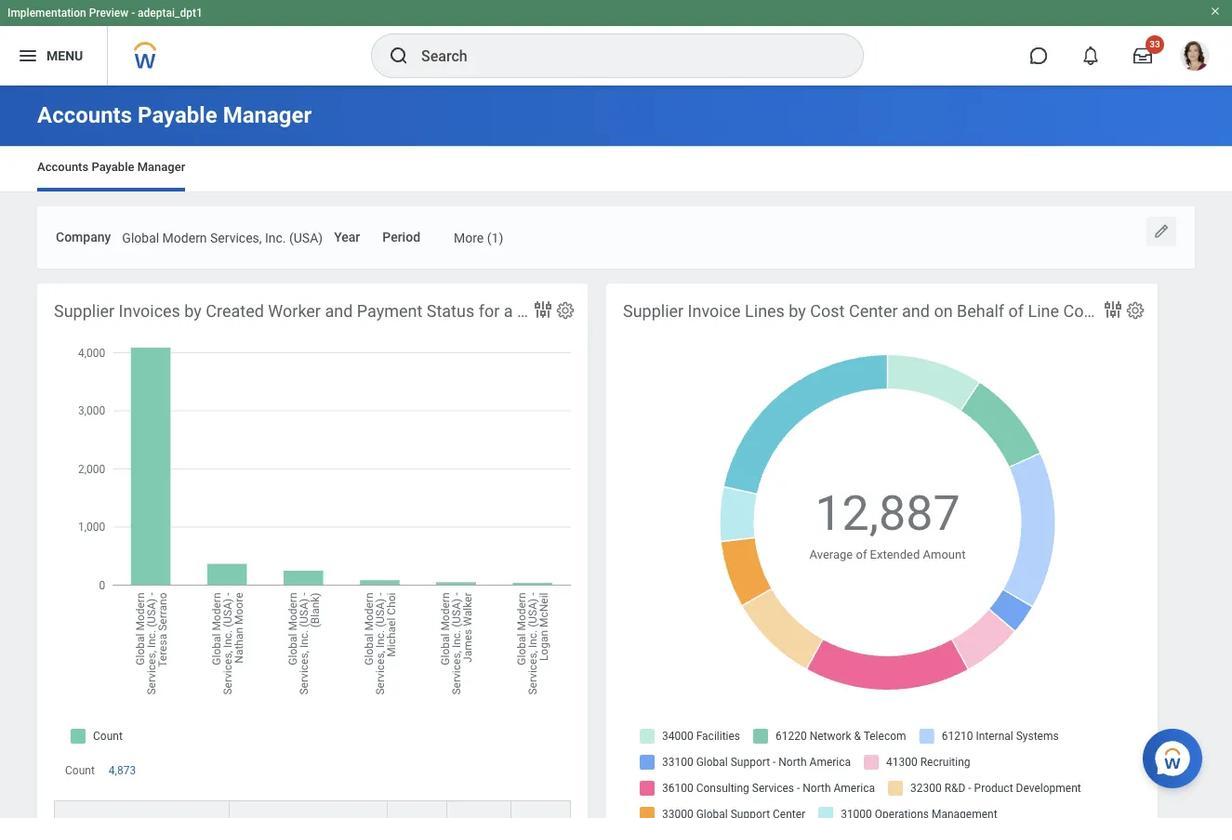 Task type: vqa. For each thing, say whether or not it's contained in the screenshot.
Manager
yes



Task type: locate. For each thing, give the bounding box(es) containing it.
row
[[54, 801, 571, 819]]

0 horizontal spatial company
[[56, 230, 111, 245]]

configure and view chart data image
[[532, 298, 554, 321]]

adeptai_dpt1
[[138, 7, 203, 20]]

1 horizontal spatial company
[[593, 301, 664, 321]]

on
[[934, 301, 953, 321]]

0 horizontal spatial supplier
[[54, 301, 115, 321]]

2 horizontal spatial company
[[1064, 301, 1135, 321]]

1 vertical spatial payable
[[92, 160, 134, 174]]

company
[[56, 230, 111, 245], [593, 301, 664, 321], [1064, 301, 1135, 321]]

invoices
[[119, 301, 180, 321]]

worker
[[268, 301, 321, 321]]

company for supplier invoice lines by cost center and on behalf of line company
[[1064, 301, 1135, 321]]

0 vertical spatial payable
[[138, 102, 217, 128]]

12,887
[[815, 485, 961, 542]]

more (1)
[[454, 231, 504, 246]]

company left global
[[56, 230, 111, 245]]

by
[[185, 301, 202, 321], [789, 301, 806, 321]]

supplier invoices by created worker and payment status for a particular company
[[54, 301, 664, 321]]

2 supplier from the left
[[623, 301, 684, 321]]

4,873 button
[[109, 764, 139, 779]]

amount
[[923, 548, 966, 562]]

and left on
[[902, 301, 930, 321]]

modern
[[162, 231, 207, 246]]

of left line
[[1009, 301, 1024, 321]]

0 horizontal spatial and
[[325, 301, 353, 321]]

0 vertical spatial accounts payable manager
[[37, 102, 312, 128]]

company right configure supplier invoices by created worker and payment status for a particular company image
[[593, 301, 664, 321]]

0 vertical spatial of
[[1009, 301, 1024, 321]]

a
[[504, 301, 513, 321]]

row inside supplier invoices by created worker and payment status for a particular company element
[[54, 801, 571, 819]]

0 horizontal spatial of
[[856, 548, 867, 562]]

1 horizontal spatial and
[[902, 301, 930, 321]]

close environment banner image
[[1210, 6, 1222, 17]]

of
[[1009, 301, 1024, 321], [856, 548, 867, 562]]

1 supplier from the left
[[54, 301, 115, 321]]

1 horizontal spatial payable
[[138, 102, 217, 128]]

1 horizontal spatial supplier
[[623, 301, 684, 321]]

1 vertical spatial accounts payable manager
[[37, 160, 185, 174]]

2 by from the left
[[789, 301, 806, 321]]

configure and view chart data image
[[1102, 298, 1125, 321]]

center
[[849, 301, 898, 321]]

1 vertical spatial accounts
[[37, 160, 89, 174]]

global modern services, inc. (usa)
[[122, 231, 323, 246]]

supplier for supplier invoice lines by cost center and on behalf of line company
[[623, 301, 684, 321]]

edit image
[[1153, 222, 1171, 241]]

1 horizontal spatial by
[[789, 301, 806, 321]]

implementation
[[7, 7, 86, 20]]

notifications large image
[[1082, 47, 1101, 65]]

more
[[454, 231, 484, 246]]

-
[[131, 7, 135, 20]]

of right average
[[856, 548, 867, 562]]

accounts
[[37, 102, 132, 128], [37, 160, 89, 174]]

0 vertical spatial accounts
[[37, 102, 132, 128]]

by left cost
[[789, 301, 806, 321]]

1 vertical spatial of
[[856, 548, 867, 562]]

manager
[[223, 102, 312, 128], [137, 160, 185, 174]]

line
[[1029, 301, 1060, 321]]

Global Modern Services, Inc. (USA) text field
[[122, 220, 323, 252]]

supplier
[[54, 301, 115, 321], [623, 301, 684, 321]]

0 horizontal spatial manager
[[137, 160, 185, 174]]

company right line
[[1064, 301, 1135, 321]]

by left the created
[[185, 301, 202, 321]]

0 horizontal spatial payable
[[92, 160, 134, 174]]

supplier invoice lines by cost center and on behalf of line company
[[623, 301, 1135, 321]]

supplier left invoice
[[623, 301, 684, 321]]

payable
[[138, 102, 217, 128], [92, 160, 134, 174]]

justify image
[[17, 45, 39, 67]]

(1)
[[487, 231, 504, 246]]

0 horizontal spatial by
[[185, 301, 202, 321]]

and
[[325, 301, 353, 321], [902, 301, 930, 321]]

supplier left invoices
[[54, 301, 115, 321]]

and right worker
[[325, 301, 353, 321]]

menu button
[[0, 26, 107, 86]]

1 horizontal spatial manager
[[223, 102, 312, 128]]

accounts payable manager
[[37, 102, 312, 128], [37, 160, 185, 174]]

year
[[334, 230, 360, 245]]



Task type: describe. For each thing, give the bounding box(es) containing it.
12,887 average of extended amount
[[810, 485, 966, 562]]

configure supplier invoice lines by cost center and on behalf of line company image
[[1126, 300, 1146, 321]]

for
[[479, 301, 500, 321]]

2 accounts payable manager from the top
[[37, 160, 185, 174]]

1 and from the left
[[325, 301, 353, 321]]

services,
[[210, 231, 262, 246]]

1 horizontal spatial of
[[1009, 301, 1024, 321]]

payment
[[357, 301, 423, 321]]

0 vertical spatial manager
[[223, 102, 312, 128]]

33 button
[[1123, 35, 1165, 76]]

1 by from the left
[[185, 301, 202, 321]]

12,887 main content
[[0, 86, 1233, 819]]

menu
[[47, 48, 83, 63]]

lines
[[745, 301, 785, 321]]

particular
[[517, 301, 589, 321]]

2 and from the left
[[902, 301, 930, 321]]

configure supplier invoices by created worker and payment status for a particular company image
[[555, 300, 576, 321]]

preview
[[89, 7, 129, 20]]

period
[[383, 230, 421, 245]]

2 accounts from the top
[[37, 160, 89, 174]]

company element
[[122, 219, 323, 253]]

search image
[[388, 45, 410, 67]]

12,887 button
[[815, 482, 963, 547]]

33
[[1150, 39, 1161, 49]]

cost
[[811, 301, 845, 321]]

supplier for supplier invoices by created worker and payment status for a particular company
[[54, 301, 115, 321]]

supplier invoices by created worker and payment status for a particular company element
[[37, 283, 664, 819]]

average
[[810, 548, 853, 562]]

profile logan mcneil image
[[1181, 41, 1210, 74]]

4,873
[[109, 765, 136, 778]]

1 accounts payable manager from the top
[[37, 102, 312, 128]]

supplier invoice lines by cost center and on behalf of line company element
[[607, 283, 1158, 819]]

inbox large image
[[1134, 47, 1153, 65]]

status
[[427, 301, 475, 321]]

behalf
[[957, 301, 1005, 321]]

company for supplier invoices by created worker and payment status for a particular company
[[593, 301, 664, 321]]

extended
[[870, 548, 920, 562]]

More (1) text field
[[454, 220, 504, 252]]

menu banner
[[0, 0, 1233, 86]]

inc.
[[265, 231, 286, 246]]

1 vertical spatial manager
[[137, 160, 185, 174]]

of inside 12,887 average of extended amount
[[856, 548, 867, 562]]

invoice
[[688, 301, 741, 321]]

global
[[122, 231, 159, 246]]

count
[[65, 765, 95, 778]]

implementation preview -   adeptai_dpt1
[[7, 7, 203, 20]]

1 accounts from the top
[[37, 102, 132, 128]]

Search Workday  search field
[[421, 35, 825, 76]]

created
[[206, 301, 264, 321]]

(usa)
[[289, 231, 323, 246]]



